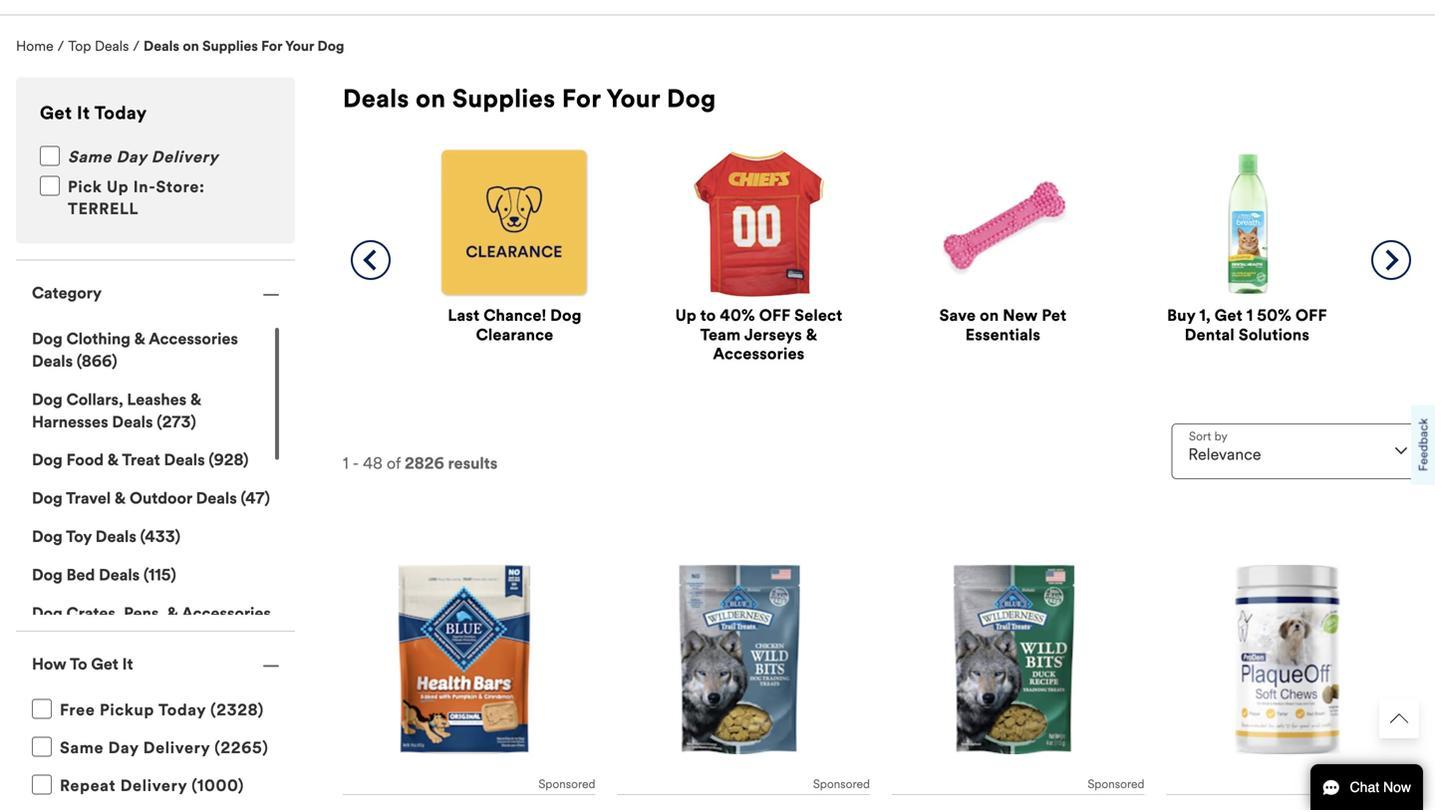 Task type: locate. For each thing, give the bounding box(es) containing it.
0 horizontal spatial off
[[759, 306, 791, 326]]

delivery up store:
[[151, 147, 219, 167]]

it up pickup
[[122, 655, 133, 675]]

(2265)
[[215, 738, 269, 758]]

2 sponsored link from the left
[[618, 535, 870, 811]]

up up terrell
[[107, 177, 129, 197]]

accessories down 40%
[[713, 344, 805, 364]]

day up in-
[[116, 147, 147, 167]]

up left to
[[675, 306, 697, 326]]

dog clothing & accessories deals
[[32, 329, 238, 371]]

1 vertical spatial supplies
[[452, 83, 556, 114]]

1 horizontal spatial 1
[[1247, 306, 1254, 326]]

today up same day delivery (2265)
[[158, 701, 206, 721]]

clothing
[[66, 329, 131, 349]]

1 vertical spatial it
[[122, 655, 133, 675]]

1 - 48 of 2826 results
[[343, 453, 498, 473]]

same up "pick" at the left top
[[68, 147, 112, 167]]

1 vertical spatial deals on supplies for your dog
[[343, 83, 716, 114]]

1 vertical spatial your
[[607, 83, 661, 114]]

0 vertical spatial day
[[116, 147, 147, 167]]

pickup
[[100, 701, 154, 721]]

1 vertical spatial 1
[[343, 453, 349, 473]]

&
[[806, 325, 818, 345], [134, 329, 145, 349], [190, 390, 202, 410], [108, 450, 119, 470], [115, 489, 126, 509], [167, 603, 178, 623]]

it down top
[[77, 102, 90, 124]]

delivery for repeat delivery (1000)
[[143, 738, 210, 758]]

accessories right pens,
[[182, 603, 271, 623]]

2 horizontal spatial on
[[980, 306, 999, 326]]

50%
[[1258, 306, 1292, 326]]

day for same day delivery
[[116, 147, 147, 167]]

deals on supplies for your dog link
[[144, 38, 344, 55]]

food
[[66, 450, 104, 470]]

get for buy 1, get 1 50% off dental solutions
[[1215, 306, 1243, 326]]

category button
[[16, 261, 295, 326]]

accessories inside dog crates, pens, & accessories deals
[[182, 603, 271, 623]]

& up 273
[[190, 390, 202, 410]]

2826
[[405, 453, 444, 473]]

1 vertical spatial same
[[60, 738, 104, 758]]

up
[[107, 177, 129, 197], [675, 306, 697, 326]]

get
[[40, 102, 72, 124], [1215, 306, 1243, 326], [91, 655, 118, 675]]

34
[[82, 626, 102, 646]]

1 horizontal spatial on
[[416, 83, 446, 114]]

same down free
[[60, 738, 104, 758]]

1 left 50%
[[1247, 306, 1254, 326]]

save on new pet essentials
[[940, 306, 1067, 345]]

1 horizontal spatial for
[[562, 83, 601, 114]]

your
[[285, 38, 314, 55], [607, 83, 661, 114]]

sponsored for third "sponsored" link from the right
[[813, 777, 870, 792]]

1 horizontal spatial your
[[607, 83, 661, 114]]

3 sponsored from the left
[[1088, 777, 1145, 792]]

today for it
[[94, 102, 147, 124]]

1 vertical spatial up
[[675, 306, 697, 326]]

1 left - on the bottom left of the page
[[343, 453, 349, 473]]

1
[[1247, 306, 1254, 326], [343, 453, 349, 473]]

0 vertical spatial delivery
[[151, 147, 219, 167]]

4 sponsored link from the left
[[1167, 535, 1420, 811]]

1 horizontal spatial supplies
[[452, 83, 556, 114]]

home
[[16, 38, 54, 55]]

up inside "pick up in-store: terrell"
[[107, 177, 129, 197]]

toy
[[66, 527, 92, 547]]

jerseys
[[745, 325, 802, 345]]

dog for dog food & treat deals ( 928 )
[[32, 450, 63, 470]]

today up same day delivery
[[94, 102, 147, 124]]

433
[[145, 527, 175, 547]]

2 horizontal spatial get
[[1215, 306, 1243, 326]]

dog for dog bed deals ( 115 )
[[32, 565, 63, 585]]

1 horizontal spatial up
[[675, 306, 697, 326]]

1 horizontal spatial get
[[91, 655, 118, 675]]

& right the travel
[[115, 489, 126, 509]]

0 horizontal spatial get
[[40, 102, 72, 124]]

how to get it
[[32, 655, 133, 675]]

on inside save on new pet essentials
[[980, 306, 999, 326]]

2 vertical spatial get
[[91, 655, 118, 675]]

to
[[700, 306, 716, 326]]

(
[[77, 351, 82, 371], [157, 412, 162, 432], [209, 450, 214, 470], [241, 489, 246, 509], [140, 527, 145, 547], [144, 565, 149, 585], [77, 626, 82, 646]]

0 horizontal spatial for
[[261, 38, 282, 55]]

0 vertical spatial get
[[40, 102, 72, 124]]

2 off from the left
[[1296, 306, 1328, 326]]

scroll to top image
[[1391, 710, 1409, 728]]

results
[[448, 453, 498, 473]]

same for same day delivery (2265)
[[60, 738, 104, 758]]

delivery down same day delivery (2265)
[[120, 776, 187, 796]]

dental
[[1185, 325, 1235, 345]]

crates,
[[66, 603, 120, 623]]

0 vertical spatial for
[[261, 38, 282, 55]]

0 vertical spatial it
[[77, 102, 90, 124]]

dog inside dog crates, pens, & accessories deals
[[32, 603, 63, 623]]

sponsored
[[539, 777, 596, 792], [813, 777, 870, 792], [1088, 777, 1145, 792], [1363, 777, 1420, 792]]

1 vertical spatial day
[[108, 738, 139, 758]]

& inside up to 40% off select team jerseys & accessories
[[806, 325, 818, 345]]

chance!
[[484, 306, 546, 326]]

0 vertical spatial on
[[183, 38, 199, 55]]

get inside dropdown button
[[91, 655, 118, 675]]

how to get it button
[[16, 632, 295, 698]]

top
[[68, 38, 91, 55]]

dog for dog clothing & accessories deals
[[32, 329, 63, 349]]

2 vertical spatial on
[[980, 306, 999, 326]]

accessories
[[149, 329, 238, 349], [713, 344, 805, 364], [182, 603, 271, 623]]

0 horizontal spatial 1
[[343, 453, 349, 473]]

0 vertical spatial deals on supplies for your dog
[[144, 38, 344, 55]]

dog for dog travel & outdoor deals ( 47 )
[[32, 489, 63, 509]]

get inside buy 1, get 1 50% off dental solutions
[[1215, 306, 1243, 326]]

& right pens,
[[167, 603, 178, 623]]

0 horizontal spatial up
[[107, 177, 129, 197]]

same
[[68, 147, 112, 167], [60, 738, 104, 758]]

dog inside dog collars, leashes & harnesses deals
[[32, 390, 63, 410]]

supplies
[[202, 38, 258, 55], [452, 83, 556, 114]]

treat
[[122, 450, 160, 470]]

0 vertical spatial supplies
[[202, 38, 258, 55]]

0 horizontal spatial today
[[94, 102, 147, 124]]

dog for dog crates, pens, & accessories deals
[[32, 603, 63, 623]]

off right 50%
[[1296, 306, 1328, 326]]

/ right 'top deals' link on the left
[[133, 38, 140, 55]]

get right to
[[91, 655, 118, 675]]

47
[[246, 489, 265, 509]]

0 vertical spatial same
[[68, 147, 112, 167]]

& right the clothing
[[134, 329, 145, 349]]

sponsored for 1st "sponsored" link from left
[[539, 777, 596, 792]]

delivery down free pickup today (2328)
[[143, 738, 210, 758]]

day down pickup
[[108, 738, 139, 758]]

& right jerseys
[[806, 325, 818, 345]]

to
[[70, 655, 87, 675]]

2 vertical spatial delivery
[[120, 776, 187, 796]]

accessories inside up to 40% off select team jerseys & accessories
[[713, 344, 805, 364]]

(1000)
[[192, 776, 244, 796]]

dog bed deals ( 115 )
[[32, 565, 176, 585]]

1 horizontal spatial it
[[122, 655, 133, 675]]

1 horizontal spatial off
[[1296, 306, 1328, 326]]

0 horizontal spatial /
[[57, 38, 64, 55]]

0 horizontal spatial it
[[77, 102, 90, 124]]

accessories down category dropdown button
[[149, 329, 238, 349]]

2 sponsored from the left
[[813, 777, 870, 792]]

get right 1, at top right
[[1215, 306, 1243, 326]]

928
[[214, 450, 243, 470]]

day
[[116, 147, 147, 167], [108, 738, 139, 758]]

delivery
[[151, 147, 219, 167], [143, 738, 210, 758], [120, 776, 187, 796]]

0 vertical spatial up
[[107, 177, 129, 197]]

new
[[1003, 306, 1038, 326]]

1 vertical spatial today
[[158, 701, 206, 721]]

same day delivery
[[68, 147, 219, 167]]

off inside buy 1, get 1 50% off dental solutions
[[1296, 306, 1328, 326]]

( 273 )
[[153, 412, 196, 432]]

up inside up to 40% off select team jerseys & accessories
[[675, 306, 697, 326]]

travel
[[66, 489, 111, 509]]

0 vertical spatial today
[[94, 102, 147, 124]]

today
[[94, 102, 147, 124], [158, 701, 206, 721]]

pick
[[68, 177, 102, 197]]

0 horizontal spatial on
[[183, 38, 199, 55]]

1 vertical spatial delivery
[[143, 738, 210, 758]]

0 vertical spatial 1
[[1247, 306, 1254, 326]]

dog for dog toy deals ( 433 )
[[32, 527, 63, 547]]

delivery for pick up in-store:
[[151, 147, 219, 167]]

deals on supplies for your dog
[[144, 38, 344, 55], [343, 83, 716, 114]]

sponsored link
[[343, 535, 596, 811], [618, 535, 870, 811], [892, 535, 1145, 811], [1167, 535, 1420, 811]]

pick up in-store: terrell
[[68, 177, 205, 219]]

1 sponsored from the left
[[539, 777, 596, 792]]

solutions
[[1239, 325, 1310, 345]]

1 horizontal spatial today
[[158, 701, 206, 721]]

off right 40%
[[759, 306, 791, 326]]

)
[[112, 351, 117, 371], [191, 412, 196, 432], [243, 450, 249, 470], [265, 489, 270, 509], [175, 527, 180, 547], [171, 565, 176, 585], [102, 626, 107, 646]]

free pickup today (2328)
[[60, 701, 264, 721]]

dog for dog collars, leashes & harnesses deals
[[32, 390, 63, 410]]

free
[[60, 701, 95, 721]]

/
[[57, 38, 64, 55], [133, 38, 140, 55]]

866
[[82, 351, 112, 371]]

deals inside dog collars, leashes & harnesses deals
[[112, 412, 153, 432]]

dog
[[318, 38, 344, 55], [667, 83, 716, 114], [550, 306, 582, 326], [32, 329, 63, 349], [32, 390, 63, 410], [32, 450, 63, 470], [32, 489, 63, 509], [32, 527, 63, 547], [32, 565, 63, 585], [32, 603, 63, 623]]

1 vertical spatial get
[[1215, 306, 1243, 326]]

1 vertical spatial on
[[416, 83, 446, 114]]

0 vertical spatial your
[[285, 38, 314, 55]]

get down home
[[40, 102, 72, 124]]

1 horizontal spatial /
[[133, 38, 140, 55]]

deals
[[95, 38, 129, 55], [144, 38, 179, 55], [343, 83, 409, 114], [32, 351, 73, 371], [112, 412, 153, 432], [164, 450, 205, 470], [196, 489, 237, 509], [95, 527, 136, 547], [99, 565, 140, 585], [32, 626, 73, 646]]

1 off from the left
[[759, 306, 791, 326]]

it
[[77, 102, 90, 124], [122, 655, 133, 675]]

4 sponsored from the left
[[1363, 777, 1420, 792]]

/ left top
[[57, 38, 64, 55]]

dog inside the dog clothing & accessories deals
[[32, 329, 63, 349]]

for
[[261, 38, 282, 55], [562, 83, 601, 114]]



Task type: describe. For each thing, give the bounding box(es) containing it.
save
[[940, 306, 976, 326]]

select
[[795, 306, 843, 326]]

bed
[[66, 565, 95, 585]]

pens,
[[124, 603, 163, 623]]

40%
[[720, 306, 755, 326]]

repeat delivery (1000)
[[60, 776, 244, 796]]

on for save on new pet essentials link
[[980, 306, 999, 326]]

accessories inside the dog clothing & accessories deals
[[149, 329, 238, 349]]

sponsored for 4th "sponsored" link from the left
[[1363, 777, 1420, 792]]

it inside dropdown button
[[122, 655, 133, 675]]

dog inside last chance! dog clearance
[[550, 306, 582, 326]]

115
[[149, 565, 171, 585]]

1 inside buy 1, get 1 50% off dental solutions
[[1247, 306, 1254, 326]]

get it today
[[40, 102, 147, 124]]

deals inside the dog clothing & accessories deals
[[32, 351, 73, 371]]

& inside dog collars, leashes & harnesses deals
[[190, 390, 202, 410]]

dog toy deals ( 433 )
[[32, 527, 180, 547]]

up to 40% off select team jerseys & accessories
[[675, 306, 843, 364]]

clearance
[[476, 325, 554, 345]]

deals inside dog crates, pens, & accessories deals
[[32, 626, 73, 646]]

( 34 )
[[73, 626, 107, 646]]

1 / from the left
[[57, 38, 64, 55]]

& left treat
[[108, 450, 119, 470]]

pet
[[1042, 306, 1067, 326]]

& inside dog crates, pens, & accessories deals
[[167, 603, 178, 623]]

down arrow icon 1 image
[[1396, 448, 1408, 455]]

up to 40% off select team jerseys & accessories link
[[675, 306, 843, 364]]

harnesses
[[32, 412, 108, 432]]

(2328)
[[210, 701, 264, 721]]

buy
[[1168, 306, 1196, 326]]

leashes
[[127, 390, 187, 410]]

top deals link
[[68, 38, 129, 55]]

off inside up to 40% off select team jerseys & accessories
[[759, 306, 791, 326]]

today for pickup
[[158, 701, 206, 721]]

on for deals on supplies for your dog link
[[183, 38, 199, 55]]

same day delivery (2265)
[[60, 738, 269, 758]]

save on new pet essentials link
[[940, 306, 1067, 345]]

category
[[32, 283, 102, 303]]

dog food & treat deals ( 928 )
[[32, 450, 249, 470]]

( 866 )
[[73, 351, 117, 371]]

2 / from the left
[[133, 38, 140, 55]]

0 horizontal spatial your
[[285, 38, 314, 55]]

collars,
[[66, 390, 123, 410]]

1,
[[1200, 306, 1211, 326]]

same for same day delivery
[[68, 147, 112, 167]]

essentials
[[966, 325, 1041, 345]]

store:
[[156, 177, 205, 197]]

repeat
[[60, 776, 116, 796]]

1 sponsored link from the left
[[343, 535, 596, 811]]

terrell
[[68, 199, 139, 219]]

& inside the dog clothing & accessories deals
[[134, 329, 145, 349]]

home link
[[16, 38, 54, 55]]

buy 1, get 1 50% off dental solutions
[[1168, 306, 1328, 345]]

buy 1, get 1 50% off dental solutions link
[[1168, 306, 1328, 345]]

dog travel & outdoor deals ( 47 )
[[32, 489, 270, 509]]

last
[[448, 306, 480, 326]]

last chance! dog clearance link
[[448, 306, 582, 345]]

team
[[701, 325, 741, 345]]

in-
[[133, 177, 156, 197]]

of
[[387, 453, 401, 473]]

day for same day delivery (2265)
[[108, 738, 139, 758]]

1 vertical spatial for
[[562, 83, 601, 114]]

how
[[32, 655, 66, 675]]

273
[[162, 412, 191, 432]]

styled arrow button link
[[1380, 699, 1420, 739]]

48
[[363, 453, 383, 473]]

home / top deals /
[[16, 38, 140, 55]]

last chance! dog clearance
[[448, 306, 582, 345]]

sponsored for second "sponsored" link from right
[[1088, 777, 1145, 792]]

outdoor
[[130, 489, 192, 509]]

3 sponsored link from the left
[[892, 535, 1145, 811]]

dog crates, pens, & accessories deals
[[32, 603, 271, 646]]

0 horizontal spatial supplies
[[202, 38, 258, 55]]

get for how to get it
[[91, 655, 118, 675]]

dog collars, leashes & harnesses deals
[[32, 390, 202, 432]]

-
[[353, 453, 359, 473]]



Task type: vqa. For each thing, say whether or not it's contained in the screenshot.
Dog Travel & Outdoor Deals ( 47 )
yes



